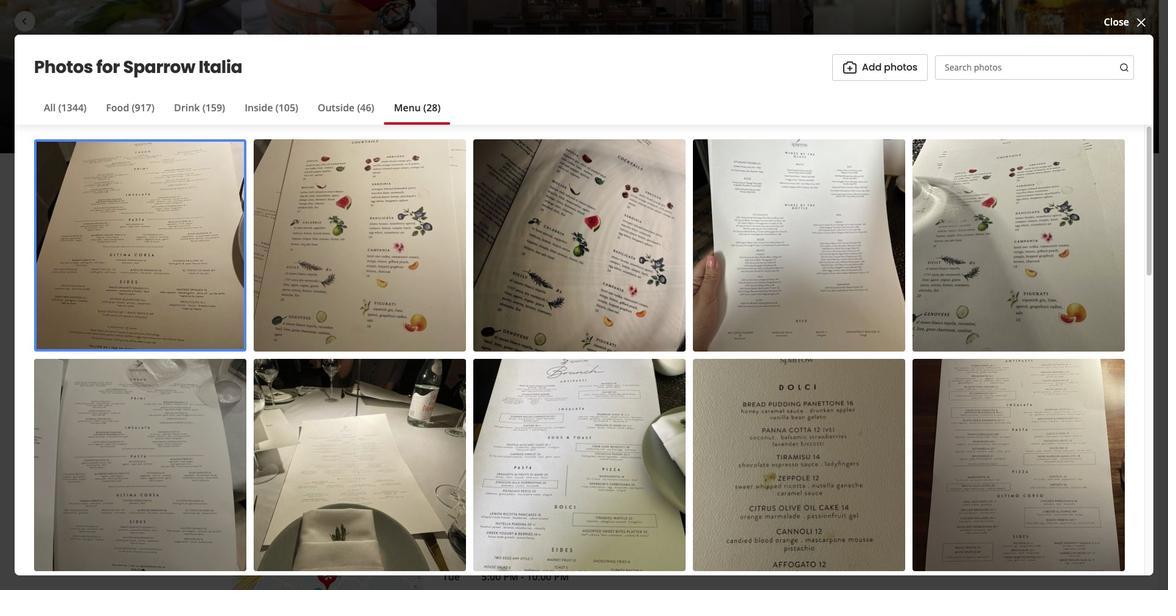 Task type: describe. For each thing, give the bounding box(es) containing it.
(213) 603-9871
[[716, 311, 783, 325]]

24 share v2 image
[[449, 184, 463, 198]]

4 star rating image
[[231, 63, 339, 82]]

sparrowdtla.com link
[[716, 277, 798, 290]]

0 vertical spatial 5:00
[[268, 114, 287, 128]]

14
[[614, 418, 623, 429]]

closed for closed now
[[630, 551, 661, 564]]

menu for menu
[[231, 244, 266, 261]]

previous image
[[239, 338, 252, 353]]

outside
[[318, 101, 355, 114]]

hours
[[382, 116, 403, 126]]

sparrowdtla.com
[[716, 277, 798, 290]]

vodka
[[417, 404, 447, 417]]

photos inside truffle pizza 14 photos
[[625, 418, 653, 429]]

10:00 for tue
[[527, 570, 551, 583]]

24 add photo v2 image
[[842, 60, 857, 75]]

(213)
[[716, 311, 738, 325]]

for
[[96, 55, 120, 79]]

bone marrow agnolotti 17 photos
[[234, 404, 347, 429]]

website
[[256, 453, 295, 467]]

17 inside bone marrow agnolotti 17 photos
[[234, 418, 244, 429]]

$$$
[[298, 93, 315, 106]]

italian
[[331, 93, 362, 106]]

write
[[261, 184, 286, 198]]

now
[[663, 551, 684, 564]]

agnolotti
[[302, 404, 347, 417]]

(28)
[[423, 101, 441, 114]]

tab list containing all (1344)
[[34, 100, 450, 125]]

20 reviews
[[663, 418, 707, 429]]

- for mon
[[521, 551, 524, 564]]

24 directions v2 image
[[902, 360, 917, 375]]

5:00 pm - 10:00 pm for tue
[[482, 570, 569, 583]]

view
[[600, 276, 623, 290]]

1 horizontal spatial italia
[[362, 20, 438, 61]]

s
[[735, 361, 740, 374]]

claimed
[[244, 93, 282, 106]]

photo of sparrow italia - los angeles, ca, us. sparrow bar. image
[[437, 0, 813, 153]]

accepting
[[753, 194, 803, 208]]

search image
[[1119, 63, 1129, 72]]

inside
[[245, 101, 273, 114]]

previous image
[[17, 14, 32, 28]]

all
[[44, 101, 56, 114]]

(1344)
[[58, 101, 87, 114]]

200
[[818, 361, 834, 374]]

21 reviews
[[410, 418, 454, 429]]

24 external link v2 image
[[902, 276, 917, 291]]

add for add photos
[[862, 60, 882, 74]]

5:00 pm - 10:00 pm for mon
[[482, 551, 569, 564]]

17 inside wagyu alla vodka pizza 17 photos
[[360, 418, 370, 429]]

grilled
[[487, 404, 519, 417]]

closed 5:00 pm - 10:00 pm
[[231, 114, 355, 128]]

photos
[[884, 60, 917, 74]]

truffle pizza image
[[614, 302, 725, 394]]

octopus
[[522, 404, 562, 417]]

1 horizontal spatial sparrow
[[231, 20, 356, 61]]

bone marrow agnolotti image
[[234, 302, 346, 394]]

reviews for octopus
[[548, 418, 580, 429]]

review
[[297, 184, 328, 198]]

tue
[[443, 570, 460, 583]]

menu inside website menu link
[[298, 453, 326, 467]]

Search photos text field
[[935, 55, 1134, 79]]

5:00 for mon
[[482, 551, 501, 564]]

view full menu
[[600, 276, 672, 290]]

add photo
[[373, 184, 423, 198]]

get directions link
[[716, 346, 785, 360]]

italian link
[[331, 93, 362, 106]]

mediterranean
[[367, 93, 441, 106]]

photos inside bone marrow agnolotti 17 photos
[[246, 418, 274, 429]]

16
[[487, 418, 497, 429]]

a
[[288, 184, 295, 198]]

grilled octopus image
[[487, 302, 599, 394]]

sparrow italia
[[231, 20, 438, 61]]

add for add photo
[[373, 184, 392, 198]]

5:00 for tue
[[482, 570, 501, 583]]

save button
[[511, 178, 575, 204]]

20
[[663, 418, 673, 429]]

photo
[[395, 184, 423, 198]]

figueroa
[[743, 361, 783, 374]]

photos up all (1344) on the top of the page
[[34, 55, 93, 79]]

los
[[837, 361, 853, 374]]

get directions 939 s figueroa st. ste 200 los angeles, ca 90015
[[716, 346, 853, 389]]

next image
[[1127, 14, 1142, 28]]

dishes
[[272, 276, 304, 290]]

0 vertical spatial -
[[307, 114, 310, 128]]

0 horizontal spatial italia
[[199, 55, 242, 79]]

see hours link
[[362, 114, 408, 129]]

make
[[774, 225, 800, 239]]

location & hours
[[231, 513, 333, 530]]

photo of sparrow italia - los angeles, ca, us. old fashions x 2 image
[[813, 0, 1159, 153]]

location
[[231, 513, 283, 530]]

add photo link
[[343, 178, 433, 204]]

st.
[[786, 361, 798, 374]]

location & hours element
[[212, 493, 713, 590]]

0 horizontal spatial sparrow
[[123, 55, 195, 79]]

bone
[[234, 404, 259, 417]]

share button
[[438, 178, 506, 204]]

next image
[[664, 338, 678, 353]]

marrow
[[261, 404, 299, 417]]

get
[[716, 346, 733, 360]]

21
[[410, 418, 420, 429]]



Task type: vqa. For each thing, say whether or not it's contained in the screenshot.
the top the Irish
no



Task type: locate. For each thing, give the bounding box(es) containing it.
italia
[[362, 20, 438, 61], [199, 55, 242, 79]]

add right 24 add photo v2
[[862, 60, 882, 74]]

(917)
[[132, 101, 155, 114]]

website menu
[[256, 453, 326, 467]]

menu element
[[212, 224, 728, 474]]

1 horizontal spatial pizza
[[649, 404, 673, 417]]

0 horizontal spatial menu
[[298, 453, 326, 467]]

(159)
[[202, 101, 225, 114]]

mediterranean link
[[367, 93, 441, 106]]

see hours
[[368, 116, 403, 126]]

1 horizontal spatial menu
[[394, 101, 421, 114]]

pizza right vodka
[[450, 404, 474, 417]]

tab list
[[34, 100, 450, 125]]

1 vertical spatial -
[[521, 551, 524, 564]]

939
[[716, 361, 732, 374]]

italia up mediterranean link
[[362, 20, 438, 61]]

14 chevron right outline image
[[677, 279, 686, 287]]

angeles,
[[716, 375, 755, 389]]

0 vertical spatial closed
[[231, 114, 263, 128]]

5:00 down inside (105)
[[268, 114, 287, 128]]

share
[[468, 184, 496, 198]]

16 external link v2 image
[[242, 455, 252, 465]]

reservations
[[805, 194, 869, 208]]

menu (28)
[[394, 101, 441, 114]]

1 horizontal spatial add
[[862, 60, 882, 74]]

2 reviews from the left
[[422, 418, 454, 429]]

24 phone v2 image
[[902, 311, 917, 325]]

reviews for pizza
[[675, 418, 707, 429]]

sparrow up (917)
[[123, 55, 195, 79]]

reviews down agnolotti
[[295, 418, 327, 429]]

sparrow up the 4 star rating image
[[231, 20, 356, 61]]

closed now
[[630, 551, 684, 564]]

1 horizontal spatial 17
[[360, 418, 370, 429]]

1 vertical spatial menu
[[231, 244, 266, 261]]

pizza up 20
[[649, 404, 673, 417]]

24 star v2 image
[[241, 184, 256, 198]]

add photos link
[[832, 54, 928, 81]]

italia up (159)
[[199, 55, 242, 79]]

mon
[[443, 551, 464, 564]]

2 vertical spatial -
[[521, 570, 524, 583]]

5:00 right mon
[[482, 551, 501, 564]]

10:00 for mon
[[527, 551, 551, 564]]

17
[[234, 418, 244, 429], [360, 418, 370, 429]]

menu for menu (28)
[[394, 101, 421, 114]]

truffle pizza 14 photos
[[614, 404, 673, 429]]

24 camera v2 image
[[353, 184, 368, 198]]

close button
[[1104, 15, 1149, 30]]

2 pizza from the left
[[649, 404, 673, 417]]

reviews right 20
[[675, 418, 707, 429]]

truffle
[[614, 404, 646, 417]]

33
[[283, 418, 293, 429]]

0 horizontal spatial pizza
[[450, 404, 474, 417]]

drink
[[174, 101, 200, 114]]

menu inside 'element'
[[231, 244, 266, 261]]

add
[[862, 60, 882, 74], [373, 184, 392, 198]]

menu up 'hours' at left
[[394, 101, 421, 114]]

menu up popular
[[231, 244, 266, 261]]

reviews down vodka
[[422, 418, 454, 429]]

write a review
[[261, 184, 328, 198]]

photos
[[34, 55, 93, 79], [246, 418, 274, 429], [372, 418, 400, 429], [499, 418, 527, 429], [625, 418, 653, 429]]

save
[[541, 184, 565, 198]]

close
[[1104, 15, 1129, 29]]

menu right website
[[298, 453, 326, 467]]

1 5:00 pm - 10:00 pm from the top
[[482, 551, 569, 564]]

0 vertical spatial 10:00
[[313, 114, 338, 128]]

9871
[[761, 311, 783, 325]]

(46)
[[357, 101, 374, 114]]

photos down wagyu
[[372, 418, 400, 429]]

0 horizontal spatial closed
[[231, 114, 263, 128]]

add right 24 camera v2 image
[[373, 184, 392, 198]]

17 down bone
[[234, 418, 244, 429]]

0 horizontal spatial 17
[[234, 418, 244, 429]]

1 vertical spatial closed
[[630, 551, 661, 564]]

wagyu alla vodka pizza 17 photos
[[360, 404, 474, 429]]

website menu link
[[231, 447, 336, 474]]

photo of sparrow italia - los angeles, ca, us. gnocchi image
[[0, 0, 242, 153]]

write a review link
[[231, 178, 338, 204]]

add photos
[[862, 60, 917, 74]]

closed inside "location & hours" element
[[630, 551, 661, 564]]

0 vertical spatial 5:00 pm - 10:00 pm
[[482, 551, 569, 564]]

1 vertical spatial 10:00
[[527, 551, 551, 564]]

,
[[362, 93, 365, 106]]

accepting reservations
[[753, 194, 869, 208]]

ste
[[800, 361, 815, 374]]

full
[[626, 276, 642, 290]]

closed left now
[[630, 551, 661, 564]]

outside (46)
[[318, 101, 374, 114]]

1 vertical spatial menu
[[298, 453, 326, 467]]

photos inside wagyu alla vodka pizza 17 photos
[[372, 418, 400, 429]]

0 vertical spatial menu
[[394, 101, 421, 114]]

food (917)
[[106, 101, 155, 114]]

inside (105)
[[245, 101, 298, 114]]

alla
[[396, 404, 414, 417]]

reviews for marrow
[[295, 418, 327, 429]]

1 vertical spatial 5:00 pm - 10:00 pm
[[482, 570, 569, 583]]

pizza
[[450, 404, 474, 417], [649, 404, 673, 417]]

5:00 pm - 10:00 pm
[[482, 551, 569, 564], [482, 570, 569, 583]]

0 vertical spatial add
[[862, 60, 882, 74]]

menu left 14 chevron right outline image
[[644, 276, 672, 290]]

grilled octopus 16 photos
[[487, 404, 562, 429]]

wagyu
[[360, 404, 393, 417]]

see
[[368, 116, 380, 126]]

closed for closed 5:00 pm - 10:00 pm
[[231, 114, 263, 128]]

- for tue
[[521, 570, 524, 583]]

24 close v2 image
[[1134, 15, 1149, 30]]

90015
[[772, 375, 800, 389]]

photos down bone
[[246, 418, 274, 429]]

17 down wagyu
[[360, 418, 370, 429]]

2 5:00 pm - 10:00 pm from the top
[[482, 570, 569, 583]]

sparrow
[[231, 20, 356, 61], [123, 55, 195, 79]]

0 horizontal spatial menu
[[231, 244, 266, 261]]

1 reviews from the left
[[295, 418, 327, 429]]

reviews for alla
[[422, 418, 454, 429]]

5:00 right tue
[[482, 570, 501, 583]]

closed
[[231, 114, 263, 128], [630, 551, 661, 564]]

make reservation
[[774, 225, 859, 239]]

2 vertical spatial 5:00
[[482, 570, 501, 583]]

photos down "grilled"
[[499, 418, 527, 429]]

1 horizontal spatial menu
[[644, 276, 672, 290]]

4 reviews from the left
[[675, 418, 707, 429]]

directions
[[735, 346, 785, 360]]

closed down inside
[[231, 114, 263, 128]]

add inside "link"
[[862, 60, 882, 74]]

reviews
[[295, 418, 327, 429], [422, 418, 454, 429], [548, 418, 580, 429], [675, 418, 707, 429]]

photos down the truffle
[[625, 418, 653, 429]]

italian , mediterranean
[[331, 93, 441, 106]]

photo of sparrow italia - los angeles, ca, us. molise. italian chili infused el tesoro blanco, lime, agave, mango fire water, yuzu, blood orange, aleo, cilantro, smoked chili and fire. image
[[242, 0, 437, 153]]

0 vertical spatial menu
[[644, 276, 672, 290]]

0 horizontal spatial add
[[373, 184, 392, 198]]

wagyu alla vodka pizza image
[[360, 302, 472, 394]]

photos for sparrow italia
[[34, 55, 242, 79]]

25 reviews
[[536, 418, 580, 429]]

1 vertical spatial add
[[373, 184, 392, 198]]

map image
[[231, 545, 423, 590]]

&
[[286, 513, 295, 530]]

25
[[536, 418, 546, 429]]

drink (159)
[[174, 101, 225, 114]]

pizza inside wagyu alla vodka pizza 17 photos
[[450, 404, 474, 417]]

1 horizontal spatial closed
[[630, 551, 661, 564]]

1 17 from the left
[[234, 418, 244, 429]]

pizza inside truffle pizza 14 photos
[[649, 404, 673, 417]]

make reservation link
[[716, 219, 917, 246]]

all (1344)
[[44, 101, 87, 114]]

24 save outline v2 image
[[522, 184, 536, 198]]

2 vertical spatial 10:00
[[527, 570, 551, 583]]

3 reviews from the left
[[548, 418, 580, 429]]

(105)
[[275, 101, 298, 114]]

2 17 from the left
[[360, 418, 370, 429]]

10:00
[[313, 114, 338, 128], [527, 551, 551, 564], [527, 570, 551, 583]]

food
[[106, 101, 129, 114]]

1 pizza from the left
[[450, 404, 474, 417]]

reviews right the 25
[[548, 418, 580, 429]]

view full menu link
[[600, 276, 686, 290]]

1 vertical spatial 5:00
[[482, 551, 501, 564]]

photos inside grilled octopus 16 photos
[[499, 418, 527, 429]]

ca
[[757, 375, 770, 389]]



